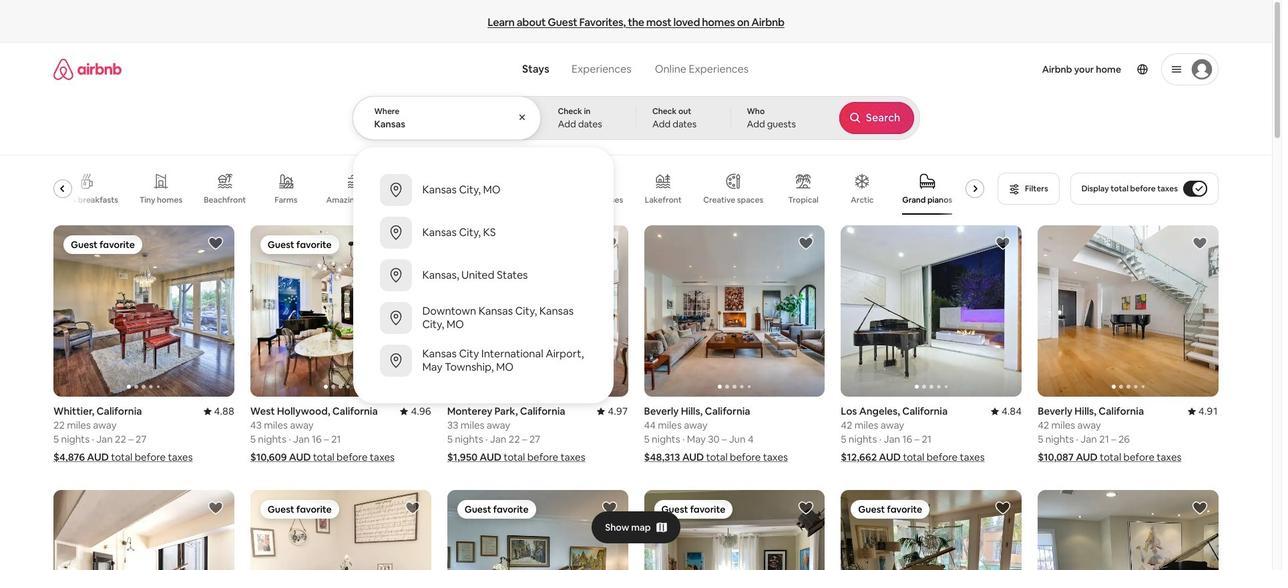 Task type: vqa. For each thing, say whether or not it's contained in the screenshot.
option
yes



Task type: locate. For each thing, give the bounding box(es) containing it.
add to wishlist: jurupa valley, california image
[[404, 501, 420, 517]]

add to wishlist: whittier, california image
[[208, 236, 224, 252]]

4.84 out of 5 average rating image
[[991, 406, 1022, 418]]

add to wishlist: west hollywood, california image
[[404, 236, 420, 252]]

add to wishlist: ontario, california image
[[601, 501, 617, 517]]

add to wishlist: los angeles, california image
[[798, 501, 814, 517], [995, 501, 1011, 517]]

5 option from the top
[[353, 340, 613, 383]]

None search field
[[352, 43, 920, 404]]

what can we help you find? tab list
[[512, 55, 643, 84]]

4.96 out of 5 average rating image
[[400, 406, 431, 418]]

0 horizontal spatial add to wishlist: los angeles, california image
[[208, 501, 224, 517]]

option
[[353, 169, 613, 212], [353, 212, 613, 254], [353, 254, 613, 297], [353, 297, 613, 340], [353, 340, 613, 383]]

3 option from the top
[[353, 254, 613, 297]]

add to wishlist: monterey park, california image
[[601, 236, 617, 252]]

group
[[53, 163, 990, 215], [53, 226, 234, 398], [250, 226, 431, 398], [447, 226, 628, 398], [644, 226, 825, 398], [841, 226, 1203, 398], [1038, 226, 1282, 398], [53, 491, 234, 571], [250, 491, 431, 571], [447, 491, 628, 571], [644, 491, 825, 571], [841, 491, 1022, 571], [1038, 491, 1219, 571]]

add to wishlist: los angeles, california image
[[995, 236, 1011, 252], [208, 501, 224, 517]]

add to wishlist: beverly hills, california image
[[798, 236, 814, 252]]

4.91 out of 5 average rating image
[[1188, 406, 1219, 418]]

0 horizontal spatial add to wishlist: los angeles, california image
[[798, 501, 814, 517]]

2 add to wishlist: los angeles, california image from the left
[[995, 501, 1011, 517]]

4 option from the top
[[353, 297, 613, 340]]

0 vertical spatial add to wishlist: los angeles, california image
[[995, 236, 1011, 252]]

1 horizontal spatial add to wishlist: los angeles, california image
[[995, 501, 1011, 517]]

tab panel
[[352, 96, 920, 404]]

profile element
[[770, 43, 1219, 96]]



Task type: describe. For each thing, give the bounding box(es) containing it.
add to wishlist: orange, california image
[[1192, 501, 1208, 517]]

4.97 out of 5 average rating image
[[597, 406, 628, 418]]

1 option from the top
[[353, 169, 613, 212]]

search suggestions list box
[[353, 158, 613, 393]]

add to wishlist: beverly hills, california image
[[1192, 236, 1208, 252]]

1 add to wishlist: los angeles, california image from the left
[[798, 501, 814, 517]]

4.88 out of 5 average rating image
[[203, 406, 234, 418]]

2 option from the top
[[353, 212, 613, 254]]

1 horizontal spatial add to wishlist: los angeles, california image
[[995, 236, 1011, 252]]

1 vertical spatial add to wishlist: los angeles, california image
[[208, 501, 224, 517]]

Search destinations search field
[[374, 118, 520, 130]]



